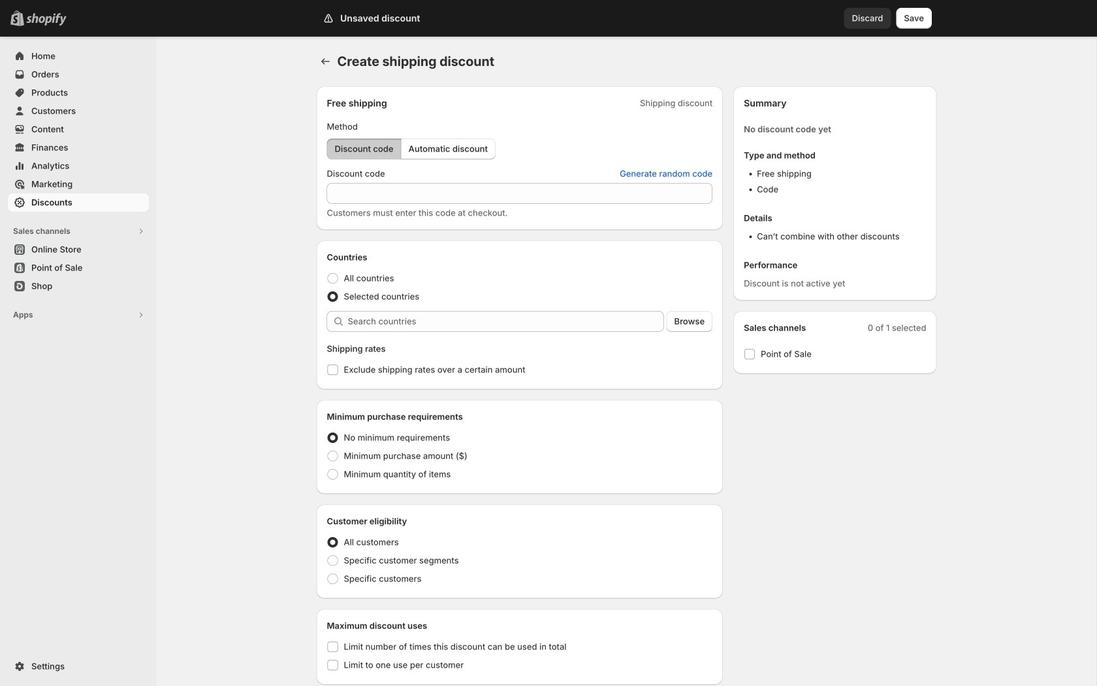 Task type: vqa. For each thing, say whether or not it's contained in the screenshot.
0.00 text box at the left of page
no



Task type: locate. For each thing, give the bounding box(es) containing it.
shopify image
[[26, 13, 67, 26]]

None text field
[[327, 183, 713, 204]]



Task type: describe. For each thing, give the bounding box(es) containing it.
Search countries text field
[[348, 311, 664, 332]]



